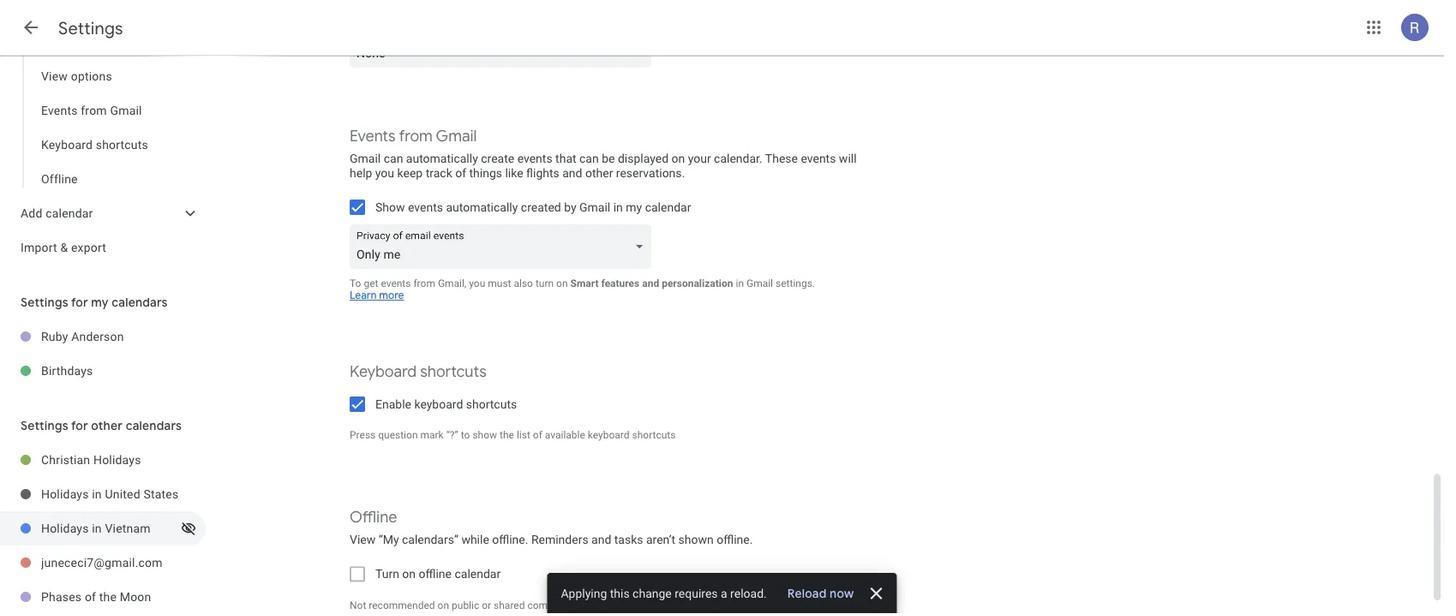Task type: describe. For each thing, give the bounding box(es) containing it.
1 vertical spatial more
[[612, 600, 637, 613]]

personalization
[[662, 278, 734, 290]]

for for other
[[71, 418, 88, 434]]

show
[[473, 430, 497, 442]]

christian holidays
[[41, 453, 141, 467]]

flights
[[527, 166, 560, 181]]

from for events from gmail gmail can automatically create events that can be displayed on your calendar. these events will help you keep track of things like flights and other reservations.
[[399, 127, 433, 147]]

&
[[60, 241, 68, 255]]

calendars"
[[402, 534, 459, 548]]

enable
[[376, 398, 412, 412]]

like
[[505, 166, 524, 181]]

requires
[[675, 587, 718, 601]]

from inside to get events from gmail, you must also turn on smart features and personalization in gmail settings. learn more
[[414, 278, 436, 290]]

automatically inside events from gmail gmail can automatically create events that can be displayed on your calendar. these events will help you keep track of things like flights and other reservations.
[[406, 152, 478, 166]]

0 vertical spatial learn more link
[[350, 290, 404, 303]]

create
[[481, 152, 515, 166]]

a
[[721, 587, 728, 601]]

events right 'show'
[[408, 201, 443, 215]]

reload
[[788, 587, 827, 602]]

"?"
[[446, 430, 459, 442]]

states
[[144, 488, 179, 502]]

2 horizontal spatial calendar
[[645, 201, 692, 215]]

to
[[350, 278, 361, 290]]

junececi7@gmail.com link
[[41, 546, 206, 581]]

1 vertical spatial my
[[91, 295, 109, 310]]

events inside to get events from gmail, you must also turn on smart features and personalization in gmail settings. learn more
[[381, 278, 411, 290]]

that
[[556, 152, 577, 166]]

turn
[[376, 568, 400, 582]]

the inside tree item
[[99, 590, 117, 605]]

add calendar
[[21, 206, 93, 220]]

1 vertical spatial automatically
[[446, 201, 518, 215]]

applying
[[561, 587, 607, 601]]

reload now
[[788, 587, 855, 602]]

available
[[545, 430, 586, 442]]

united
[[105, 488, 140, 502]]

of inside tree item
[[85, 590, 96, 605]]

go back image
[[21, 17, 41, 38]]

by
[[564, 201, 577, 215]]

1 vertical spatial keyboard shortcuts
[[350, 363, 487, 382]]

to get events from gmail, you must also turn on smart features and personalization in gmail settings. learn more
[[350, 278, 815, 303]]

other inside events from gmail gmail can automatically create events that can be displayed on your calendar. these events will help you keep track of things like flights and other reservations.
[[586, 166, 613, 181]]

events from gmail gmail can automatically create events that can be displayed on your calendar. these events will help you keep track of things like flights and other reservations.
[[350, 127, 857, 181]]

in left vietnam
[[92, 522, 102, 536]]

0 vertical spatial my
[[626, 201, 642, 215]]

phases of the moon
[[41, 590, 151, 605]]

settings for other calendars tree
[[0, 443, 206, 615]]

press question mark "?" to show the list of available keyboard shortcuts
[[350, 430, 676, 442]]

phases
[[41, 590, 82, 605]]

aren't
[[647, 534, 676, 548]]

ruby
[[41, 330, 68, 344]]

in left 'united'
[[92, 488, 102, 502]]

offline for offline
[[41, 172, 78, 186]]

shown
[[679, 534, 714, 548]]

settings for other calendars
[[21, 418, 182, 434]]

events from gmail
[[41, 103, 142, 117]]

this
[[610, 587, 630, 601]]

import & export
[[21, 241, 106, 255]]

1 horizontal spatial the
[[500, 430, 514, 442]]

for for my
[[71, 295, 88, 310]]

show events automatically created by gmail in my calendar
[[376, 201, 692, 215]]

enable keyboard shortcuts
[[376, 398, 517, 412]]

junececi7@gmail.com tree item
[[0, 546, 206, 581]]

gmail right by
[[580, 201, 611, 215]]

settings for settings
[[58, 17, 123, 39]]

keyboard shortcuts inside group
[[41, 138, 148, 152]]

displayed
[[618, 152, 669, 166]]

gmail down options
[[110, 103, 142, 117]]

ruby anderson tree item
[[0, 320, 206, 354]]

1 vertical spatial learn
[[582, 600, 609, 613]]

public
[[452, 600, 480, 612]]

events left will
[[801, 152, 836, 166]]

in down reservations.
[[614, 201, 623, 215]]

features
[[602, 278, 640, 290]]

view inside group
[[41, 69, 68, 83]]

phases of the moon tree item
[[0, 581, 206, 615]]

holidays in vietnam link
[[41, 512, 178, 546]]

add
[[21, 206, 42, 220]]

and inside to get events from gmail, you must also turn on smart features and personalization in gmail settings. learn more
[[642, 278, 660, 290]]

and inside "offline view "my calendars" while offline. reminders and tasks aren't shown offline."
[[592, 534, 612, 548]]

track
[[426, 166, 453, 181]]

not recommended on public or shared computers. learn more
[[350, 600, 637, 613]]

list
[[517, 430, 531, 442]]

also
[[514, 278, 533, 290]]

holidays in united states link
[[41, 478, 206, 512]]

holidays inside tree item
[[93, 453, 141, 467]]

1 vertical spatial keyboard
[[350, 363, 417, 382]]

export
[[71, 241, 106, 255]]

question
[[378, 430, 418, 442]]

2 horizontal spatial of
[[533, 430, 543, 442]]

0 horizontal spatial keyboard
[[415, 398, 463, 412]]

in inside to get events from gmail, you must also turn on smart features and personalization in gmail settings. learn more
[[736, 278, 744, 290]]

turn
[[536, 278, 554, 290]]

settings for settings for my calendars
[[21, 295, 68, 310]]

christian holidays link
[[41, 443, 206, 478]]

reload now button
[[781, 586, 861, 603]]

not
[[350, 600, 366, 612]]

get
[[364, 278, 379, 290]]

will
[[839, 152, 857, 166]]

of inside events from gmail gmail can automatically create events that can be displayed on your calendar. these events will help you keep track of things like flights and other reservations.
[[456, 166, 467, 181]]

settings.
[[776, 278, 815, 290]]

created
[[521, 201, 561, 215]]

events left that
[[518, 152, 553, 166]]

ruby anderson
[[41, 330, 124, 344]]

calendar.
[[714, 152, 763, 166]]

group containing view options
[[0, 0, 206, 196]]

press
[[350, 430, 376, 442]]

applying this change requires a reload.
[[561, 587, 767, 601]]



Task type: vqa. For each thing, say whether or not it's contained in the screenshot.
Phases of the Moon
yes



Task type: locate. For each thing, give the bounding box(es) containing it.
shortcuts
[[96, 138, 148, 152], [420, 363, 487, 382], [466, 398, 517, 412], [632, 430, 676, 442]]

0 horizontal spatial keyboard
[[41, 138, 93, 152]]

from
[[81, 103, 107, 117], [399, 127, 433, 147], [414, 278, 436, 290]]

smart
[[571, 278, 599, 290]]

holidays in vietnam
[[41, 522, 151, 536]]

must
[[488, 278, 512, 290]]

and right flights
[[563, 166, 583, 181]]

calendars up christian holidays link
[[126, 418, 182, 434]]

1 can from the left
[[384, 152, 403, 166]]

automatically down things
[[446, 201, 518, 215]]

1 vertical spatial for
[[71, 418, 88, 434]]

from for events from gmail
[[81, 103, 107, 117]]

from left "gmail," on the left
[[414, 278, 436, 290]]

offline. right while
[[492, 534, 529, 548]]

1 horizontal spatial offline.
[[717, 534, 753, 548]]

events right 'get'
[[381, 278, 411, 290]]

gmail left the settings.
[[747, 278, 774, 290]]

0 vertical spatial view
[[41, 69, 68, 83]]

holidays in united states
[[41, 488, 179, 502]]

settings for settings for other calendars
[[21, 418, 68, 434]]

0 vertical spatial for
[[71, 295, 88, 310]]

keyboard up enable
[[350, 363, 417, 382]]

on inside not recommended on public or shared computers. learn more
[[438, 600, 449, 612]]

1 vertical spatial from
[[399, 127, 433, 147]]

1 horizontal spatial offline
[[350, 509, 397, 528]]

1 horizontal spatial other
[[586, 166, 613, 181]]

christian
[[41, 453, 90, 467]]

1 for from the top
[[71, 295, 88, 310]]

view inside "offline view "my calendars" while offline. reminders and tasks aren't shown offline."
[[350, 534, 376, 548]]

you right help
[[375, 166, 395, 181]]

you inside to get events from gmail, you must also turn on smart features and personalization in gmail settings. learn more
[[469, 278, 486, 290]]

view
[[41, 69, 68, 83], [350, 534, 376, 548]]

0 vertical spatial offline
[[41, 172, 78, 186]]

offline inside "offline view "my calendars" while offline. reminders and tasks aren't shown offline."
[[350, 509, 397, 528]]

on inside to get events from gmail, you must also turn on smart features and personalization in gmail settings. learn more
[[557, 278, 568, 290]]

holidays up 'united'
[[93, 453, 141, 467]]

now
[[830, 587, 855, 602]]

2 vertical spatial holidays
[[41, 522, 89, 536]]

0 vertical spatial settings
[[58, 17, 123, 39]]

0 vertical spatial holidays
[[93, 453, 141, 467]]

holidays down christian
[[41, 488, 89, 502]]

tree containing view options
[[0, 0, 206, 265]]

shared
[[494, 600, 525, 612]]

learn more link
[[350, 290, 404, 303], [582, 600, 637, 613]]

your
[[688, 152, 711, 166]]

more right 'get'
[[379, 290, 404, 303]]

or
[[482, 600, 491, 612]]

events for events from gmail gmail can automatically create events that can be displayed on your calendar. these events will help you keep track of things like flights and other reservations.
[[350, 127, 396, 147]]

and inside events from gmail gmail can automatically create events that can be displayed on your calendar. these events will help you keep track of things like flights and other reservations.
[[563, 166, 583, 181]]

events for events from gmail
[[41, 103, 78, 117]]

other up christian holidays tree item
[[91, 418, 123, 434]]

gmail up track
[[436, 127, 477, 147]]

can
[[384, 152, 403, 166], [580, 152, 599, 166]]

1 horizontal spatial calendar
[[455, 568, 501, 582]]

0 vertical spatial automatically
[[406, 152, 478, 166]]

keyboard shortcuts down events from gmail at the left of the page
[[41, 138, 148, 152]]

christian holidays tree item
[[0, 443, 206, 478]]

mark
[[421, 430, 444, 442]]

learn more link right the computers.
[[582, 600, 637, 613]]

1 vertical spatial learn more link
[[582, 600, 637, 613]]

on
[[672, 152, 685, 166], [557, 278, 568, 290], [402, 568, 416, 582], [438, 600, 449, 612]]

import
[[21, 241, 57, 255]]

0 horizontal spatial can
[[384, 152, 403, 166]]

tasks
[[615, 534, 644, 548]]

holidays in united states tree item
[[0, 478, 206, 512]]

1 horizontal spatial events
[[350, 127, 396, 147]]

gmail inside to get events from gmail, you must also turn on smart features and personalization in gmail settings. learn more
[[747, 278, 774, 290]]

2 vertical spatial from
[[414, 278, 436, 290]]

offline up add calendar
[[41, 172, 78, 186]]

moon
[[120, 590, 151, 605]]

things
[[469, 166, 502, 181]]

2 vertical spatial and
[[592, 534, 612, 548]]

0 horizontal spatial view
[[41, 69, 68, 83]]

of right track
[[456, 166, 467, 181]]

for up 'christian holidays'
[[71, 418, 88, 434]]

anderson
[[71, 330, 124, 344]]

1 vertical spatial events
[[350, 127, 396, 147]]

other right that
[[586, 166, 613, 181]]

turn on offline calendar
[[376, 568, 501, 582]]

1 vertical spatial you
[[469, 278, 486, 290]]

0 horizontal spatial offline.
[[492, 534, 529, 548]]

calendar down reservations.
[[645, 201, 692, 215]]

reservations.
[[616, 166, 685, 181]]

learn inside to get events from gmail, you must also turn on smart features and personalization in gmail settings. learn more
[[350, 290, 377, 303]]

holidays for united
[[41, 488, 89, 502]]

and left tasks
[[592, 534, 612, 548]]

keyboard inside group
[[41, 138, 93, 152]]

0 horizontal spatial learn
[[350, 290, 377, 303]]

offline view "my calendars" while offline. reminders and tasks aren't shown offline.
[[350, 509, 753, 548]]

settings up christian
[[21, 418, 68, 434]]

keyboard shortcuts up enable
[[350, 363, 487, 382]]

1 vertical spatial of
[[533, 430, 543, 442]]

0 horizontal spatial offline
[[41, 172, 78, 186]]

0 horizontal spatial other
[[91, 418, 123, 434]]

and right features
[[642, 278, 660, 290]]

be
[[602, 152, 615, 166]]

0 horizontal spatial and
[[563, 166, 583, 181]]

from inside events from gmail gmail can automatically create events that can be displayed on your calendar. these events will help you keep track of things like flights and other reservations.
[[399, 127, 433, 147]]

offline.
[[492, 534, 529, 548], [717, 534, 753, 548]]

holidays in vietnam tree item
[[0, 512, 206, 546]]

shortcuts inside group
[[96, 138, 148, 152]]

2 offline. from the left
[[717, 534, 753, 548]]

0 horizontal spatial of
[[85, 590, 96, 605]]

birthdays tree item
[[0, 354, 206, 388]]

1 vertical spatial other
[[91, 418, 123, 434]]

0 vertical spatial other
[[586, 166, 613, 181]]

tree
[[0, 0, 206, 265]]

while
[[462, 534, 489, 548]]

1 horizontal spatial you
[[469, 278, 486, 290]]

0 vertical spatial events
[[41, 103, 78, 117]]

0 vertical spatial and
[[563, 166, 583, 181]]

holidays
[[93, 453, 141, 467], [41, 488, 89, 502], [41, 522, 89, 536]]

"my
[[379, 534, 399, 548]]

reload.
[[731, 587, 767, 601]]

holidays for vietnam
[[41, 522, 89, 536]]

in right personalization on the top of page
[[736, 278, 744, 290]]

1 vertical spatial settings
[[21, 295, 68, 310]]

settings for my calendars
[[21, 295, 168, 310]]

offline for offline view "my calendars" while offline. reminders and tasks aren't shown offline.
[[350, 509, 397, 528]]

offline inside group
[[41, 172, 78, 186]]

settings for my calendars tree
[[0, 320, 206, 388]]

1 horizontal spatial can
[[580, 152, 599, 166]]

calendars for settings for other calendars
[[126, 418, 182, 434]]

group
[[0, 0, 206, 196]]

events down view options
[[41, 103, 78, 117]]

keyboard right available
[[588, 430, 630, 442]]

reminders
[[532, 534, 589, 548]]

None field
[[350, 24, 659, 68], [350, 225, 659, 270], [350, 24, 659, 68], [350, 225, 659, 270]]

junececi7@gmail.com
[[41, 556, 163, 570]]

from inside group
[[81, 103, 107, 117]]

gmail
[[110, 103, 142, 117], [436, 127, 477, 147], [350, 152, 381, 166], [580, 201, 611, 215], [747, 278, 774, 290]]

0 horizontal spatial learn more link
[[350, 290, 404, 303]]

1 vertical spatial and
[[642, 278, 660, 290]]

1 horizontal spatial learn
[[582, 600, 609, 613]]

you
[[375, 166, 395, 181], [469, 278, 486, 290]]

phases of the moon link
[[41, 581, 206, 615]]

tree item
[[0, 25, 206, 59]]

calendars for settings for my calendars
[[112, 295, 168, 310]]

keyboard shortcuts
[[41, 138, 148, 152], [350, 363, 487, 382]]

of right list in the bottom of the page
[[533, 430, 543, 442]]

keyboard up 'mark'
[[415, 398, 463, 412]]

gmail left keep
[[350, 152, 381, 166]]

calendar up "or" at the bottom left of page
[[455, 568, 501, 582]]

from down options
[[81, 103, 107, 117]]

0 vertical spatial learn
[[350, 290, 377, 303]]

0 horizontal spatial events
[[41, 103, 78, 117]]

these
[[766, 152, 798, 166]]

view options
[[41, 69, 112, 83]]

change
[[633, 587, 672, 601]]

1 horizontal spatial keyboard shortcuts
[[350, 363, 487, 382]]

from up keep
[[399, 127, 433, 147]]

of right phases
[[85, 590, 96, 605]]

for up ruby anderson
[[71, 295, 88, 310]]

for
[[71, 295, 88, 310], [71, 418, 88, 434]]

learn more link left "gmail," on the left
[[350, 290, 404, 303]]

2 vertical spatial settings
[[21, 418, 68, 434]]

my up anderson
[[91, 295, 109, 310]]

1 horizontal spatial my
[[626, 201, 642, 215]]

automatically
[[406, 152, 478, 166], [446, 201, 518, 215]]

1 horizontal spatial learn more link
[[582, 600, 637, 613]]

0 vertical spatial you
[[375, 166, 395, 181]]

0 horizontal spatial my
[[91, 295, 109, 310]]

the left list in the bottom of the page
[[500, 430, 514, 442]]

view left options
[[41, 69, 68, 83]]

on inside events from gmail gmail can automatically create events that can be displayed on your calendar. these events will help you keep track of things like flights and other reservations.
[[672, 152, 685, 166]]

events inside events from gmail gmail can automatically create events that can be displayed on your calendar. these events will help you keep track of things like flights and other reservations.
[[350, 127, 396, 147]]

settings heading
[[58, 17, 123, 39]]

0 vertical spatial more
[[379, 290, 404, 303]]

you inside events from gmail gmail can automatically create events that can be displayed on your calendar. these events will help you keep track of things like flights and other reservations.
[[375, 166, 395, 181]]

0 horizontal spatial you
[[375, 166, 395, 181]]

calendars up the ruby anderson tree item
[[112, 295, 168, 310]]

show
[[376, 201, 405, 215]]

1 horizontal spatial keyboard
[[588, 430, 630, 442]]

birthdays
[[41, 364, 93, 378]]

the
[[500, 430, 514, 442], [99, 590, 117, 605]]

keyboard
[[41, 138, 93, 152], [350, 363, 417, 382]]

2 horizontal spatial and
[[642, 278, 660, 290]]

offline
[[419, 568, 452, 582]]

to
[[461, 430, 470, 442]]

keep
[[397, 166, 423, 181]]

1 vertical spatial keyboard
[[588, 430, 630, 442]]

birthdays link
[[41, 354, 206, 388]]

1 vertical spatial view
[[350, 534, 376, 548]]

0 vertical spatial keyboard
[[415, 398, 463, 412]]

offline up "my on the bottom
[[350, 509, 397, 528]]

and
[[563, 166, 583, 181], [642, 278, 660, 290], [592, 534, 612, 548]]

can right help
[[384, 152, 403, 166]]

keyboard
[[415, 398, 463, 412], [588, 430, 630, 442]]

help
[[350, 166, 372, 181]]

keyboard down events from gmail at the left of the page
[[41, 138, 93, 152]]

1 vertical spatial offline
[[350, 509, 397, 528]]

the left moon
[[99, 590, 117, 605]]

you left must
[[469, 278, 486, 290]]

settings up options
[[58, 17, 123, 39]]

calendar up &
[[46, 206, 93, 220]]

gmail,
[[438, 278, 467, 290]]

0 vertical spatial calendars
[[112, 295, 168, 310]]

calendar inside tree
[[46, 206, 93, 220]]

0 vertical spatial keyboard
[[41, 138, 93, 152]]

events up help
[[350, 127, 396, 147]]

can left be
[[580, 152, 599, 166]]

settings up ruby
[[21, 295, 68, 310]]

my down reservations.
[[626, 201, 642, 215]]

0 vertical spatial of
[[456, 166, 467, 181]]

1 horizontal spatial and
[[592, 534, 612, 548]]

1 horizontal spatial of
[[456, 166, 467, 181]]

1 vertical spatial calendars
[[126, 418, 182, 434]]

2 for from the top
[[71, 418, 88, 434]]

more inside to get events from gmail, you must also turn on smart features and personalization in gmail settings. learn more
[[379, 290, 404, 303]]

0 vertical spatial from
[[81, 103, 107, 117]]

offline
[[41, 172, 78, 186], [350, 509, 397, 528]]

0 vertical spatial keyboard shortcuts
[[41, 138, 148, 152]]

computers.
[[528, 600, 580, 612]]

holidays up junececi7@gmail.com
[[41, 522, 89, 536]]

0 vertical spatial the
[[500, 430, 514, 442]]

1 horizontal spatial keyboard
[[350, 363, 417, 382]]

recommended
[[369, 600, 435, 612]]

view left "my on the bottom
[[350, 534, 376, 548]]

1 vertical spatial holidays
[[41, 488, 89, 502]]

2 vertical spatial of
[[85, 590, 96, 605]]

0 horizontal spatial more
[[379, 290, 404, 303]]

events
[[518, 152, 553, 166], [801, 152, 836, 166], [408, 201, 443, 215], [381, 278, 411, 290]]

1 offline. from the left
[[492, 534, 529, 548]]

offline. right shown
[[717, 534, 753, 548]]

1 vertical spatial the
[[99, 590, 117, 605]]

0 horizontal spatial the
[[99, 590, 117, 605]]

2 can from the left
[[580, 152, 599, 166]]

0 horizontal spatial keyboard shortcuts
[[41, 138, 148, 152]]

options
[[71, 69, 112, 83]]

0 horizontal spatial calendar
[[46, 206, 93, 220]]

more right applying
[[612, 600, 637, 613]]

vietnam
[[105, 522, 151, 536]]

automatically left create
[[406, 152, 478, 166]]

1 horizontal spatial more
[[612, 600, 637, 613]]

other
[[586, 166, 613, 181], [91, 418, 123, 434]]

1 horizontal spatial view
[[350, 534, 376, 548]]



